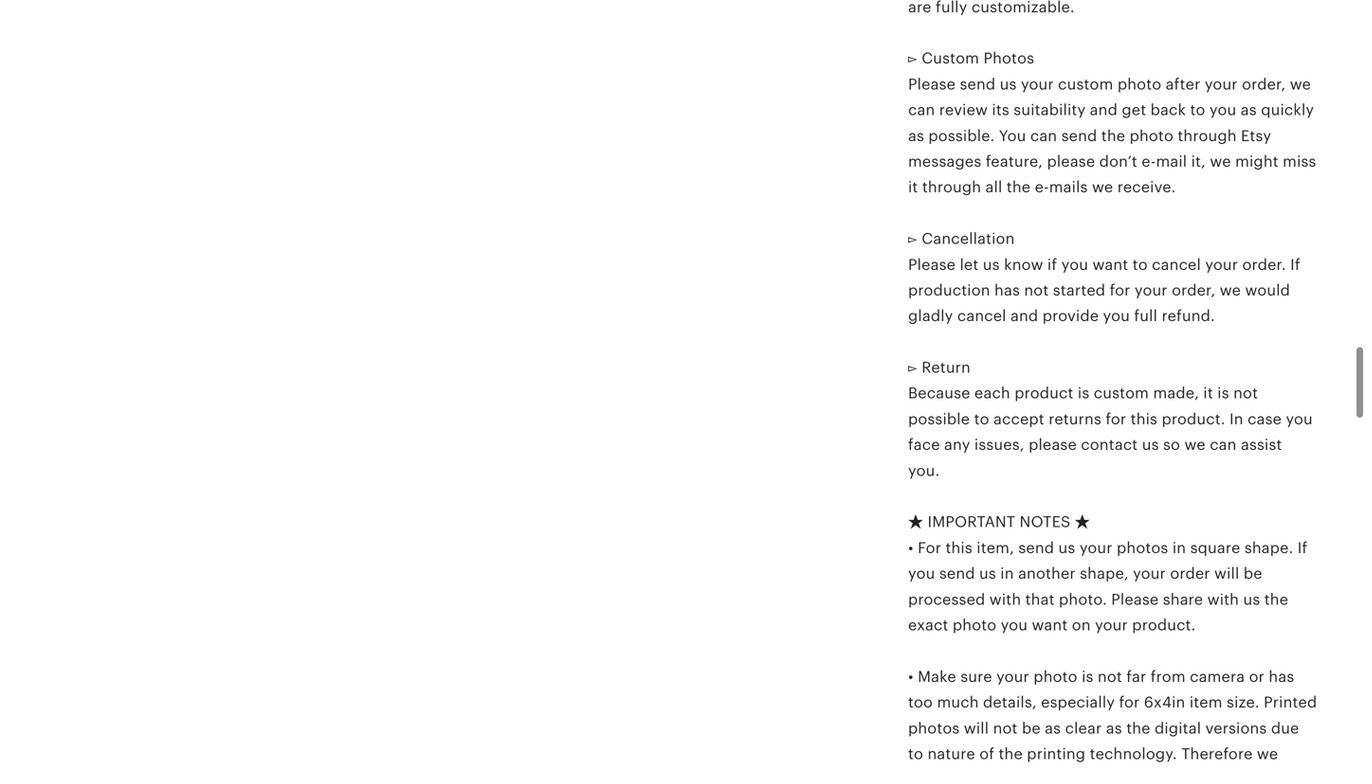 Task type: describe. For each thing, give the bounding box(es) containing it.
miss
[[1283, 153, 1317, 170]]

2 with from the left
[[1208, 591, 1239, 608]]

if inside ▻  cancellation please let us know if you want to cancel your order. if production has not started for your order, we would gladly cancel and provide you full refund.
[[1291, 256, 1301, 273]]

order, inside ▻ custom photos please send us your custom photo after your order, we can review its suitability and get back to you as quickly as possible. you can send the photo through etsy messages feature, please don't e-mail it, we might miss it through all the e-mails we receive.
[[1242, 76, 1286, 93]]

camera
[[1190, 669, 1245, 686]]

accept
[[994, 411, 1045, 428]]

sure
[[961, 669, 992, 686]]

so
[[1163, 437, 1180, 454]]

contact
[[1081, 437, 1138, 454]]

return
[[922, 359, 971, 376]]

send up review
[[960, 76, 996, 93]]

let
[[960, 256, 979, 273]]

photo.
[[1059, 591, 1107, 608]]

for
[[918, 540, 942, 557]]

please inside ▻ custom photos please send us your custom photo after your order, we can review its suitability and get back to you as quickly as possible. you can send the photo through etsy messages feature, please don't e-mail it, we might miss it through all the e-mails we receive.
[[908, 76, 956, 93]]

to inside ▻ custom photos please send us your custom photo after your order, we can review its suitability and get back to you as quickly as possible. you can send the photo through etsy messages feature, please don't e-mail it, we might miss it through all the e-mails we receive.
[[1190, 102, 1206, 119]]

exact
[[908, 617, 949, 634]]

item
[[1190, 695, 1223, 712]]

versions
[[1206, 720, 1267, 737]]

and inside ▻ custom photos please send us your custom photo after your order, we can review its suitability and get back to you as quickly as possible. you can send the photo through etsy messages feature, please don't e-mail it, we might miss it through all the e-mails we receive.
[[1090, 102, 1118, 119]]

not inside ▻  cancellation please let us know if you want to cancel your order. if production has not started for your order, we would gladly cancel and provide you full refund.
[[1024, 282, 1049, 299]]

• inside ★ important notes ★ • for this item, send us your photos in square shape. if you send us in another shape, your order will be processed with that photo. please share with us the exact photo you want on your product.
[[908, 540, 914, 557]]

▻  cancellation please let us know if you want to cancel your order. if production has not started for your order, we would gladly cancel and provide you full refund.
[[908, 230, 1301, 325]]

photos
[[984, 50, 1035, 67]]

your right on
[[1095, 617, 1128, 634]]

you right if
[[1062, 256, 1089, 273]]

started
[[1053, 282, 1106, 299]]

we right it,
[[1210, 153, 1231, 170]]

send up processed
[[939, 566, 975, 583]]

you
[[999, 127, 1026, 144]]

that
[[1025, 591, 1055, 608]]

especially
[[1041, 695, 1115, 712]]

▻  return because each product is custom made, it is not possible to accept returns for this product. in case you face any issues, please contact us so we can assist you.
[[908, 359, 1313, 480]]

clear
[[1065, 720, 1102, 737]]

is for custom
[[1078, 385, 1090, 402]]

0 horizontal spatial in
[[1001, 566, 1014, 583]]

photo down back
[[1130, 127, 1174, 144]]

we down don't
[[1092, 179, 1113, 196]]

the right all
[[1007, 179, 1031, 196]]

2 ★ from the left
[[1075, 514, 1090, 531]]

1 ★ from the left
[[908, 514, 924, 531]]

will inside ★ important notes ★ • for this item, send us your photos in square shape. if you send us in another shape, your order will be processed with that photo. please share with us the exact photo you want on your product.
[[1215, 566, 1240, 583]]

possible
[[908, 411, 970, 428]]

on
[[1072, 617, 1091, 634]]

▻ for ▻  cancellation please let us know if you want to cancel your order. if production has not started for your order, we would gladly cancel and provide you full refund.
[[908, 230, 918, 248]]

printed
[[1264, 695, 1317, 712]]

for inside '• make sure your photo is not far from camera or has too much details, especially for 6x4in item size. printed photos will not be as clear as the digital versions due to nature of the printing technology. therefore'
[[1119, 695, 1140, 712]]

full
[[1134, 308, 1158, 325]]

feature,
[[986, 153, 1043, 170]]

us down item,
[[979, 566, 996, 583]]

please inside ▻  cancellation please let us know if you want to cancel your order. if production has not started for your order, we would gladly cancel and provide you full refund.
[[908, 256, 956, 273]]

want inside ★ important notes ★ • for this item, send us your photos in square shape. if you send us in another shape, your order will be processed with that photo. please share with us the exact photo you want on your product.
[[1032, 617, 1068, 634]]

your inside '• make sure your photo is not far from camera or has too much details, especially for 6x4in item size. printed photos will not be as clear as the digital versions due to nature of the printing technology. therefore'
[[997, 669, 1030, 686]]

your left order
[[1133, 566, 1166, 583]]

this inside ★ important notes ★ • for this item, send us your photos in square shape. if you send us in another shape, your order will be processed with that photo. please share with us the exact photo you want on your product.
[[946, 540, 973, 557]]

we inside ▻  return because each product is custom made, it is not possible to accept returns for this product. in case you face any issues, please contact us so we can assist you.
[[1185, 437, 1206, 454]]

as up messages
[[908, 127, 924, 144]]

quickly
[[1261, 102, 1314, 119]]

please inside ★ important notes ★ • for this item, send us your photos in square shape. if you send us in another shape, your order will be processed with that photo. please share with us the exact photo you want on your product.
[[1111, 591, 1159, 608]]

receive.
[[1118, 179, 1176, 196]]

you left full
[[1103, 308, 1130, 325]]

★ important notes ★ • for this item, send us your photos in square shape. if you send us in another shape, your order will be processed with that photo. please share with us the exact photo you want on your product.
[[908, 514, 1308, 634]]

0 vertical spatial can
[[908, 102, 935, 119]]

share
[[1163, 591, 1203, 608]]

your right after
[[1205, 76, 1238, 93]]

your left order.
[[1205, 256, 1238, 273]]

each
[[975, 385, 1011, 402]]

refund.
[[1162, 308, 1215, 325]]

• inside '• make sure your photo is not far from camera or has too much details, especially for 6x4in item size. printed photos will not be as clear as the digital versions due to nature of the printing technology. therefore'
[[908, 669, 914, 686]]

us inside ▻ custom photos please send us your custom photo after your order, we can review its suitability and get back to you as quickly as possible. you can send the photo through etsy messages feature, please don't e-mail it, we might miss it through all the e-mails we receive.
[[1000, 76, 1017, 93]]

possible.
[[929, 127, 995, 144]]

as up printing
[[1045, 720, 1061, 737]]

be inside ★ important notes ★ • for this item, send us your photos in square shape. if you send us in another shape, your order will be processed with that photo. please share with us the exact photo you want on your product.
[[1244, 566, 1263, 583]]

as right the clear
[[1106, 720, 1122, 737]]

please inside ▻ custom photos please send us your custom photo after your order, we can review its suitability and get back to you as quickly as possible. you can send the photo through etsy messages feature, please don't e-mail it, we might miss it through all the e-mails we receive.
[[1047, 153, 1095, 170]]

if
[[1048, 256, 1057, 273]]

processed
[[908, 591, 985, 608]]

mails
[[1049, 179, 1088, 196]]

case
[[1248, 411, 1282, 428]]

due
[[1271, 720, 1299, 737]]

the right of
[[999, 746, 1023, 763]]

us inside ▻  return because each product is custom made, it is not possible to accept returns for this product. in case you face any issues, please contact us so we can assist you.
[[1142, 437, 1159, 454]]

production
[[908, 282, 990, 299]]

custom inside ▻  return because each product is custom made, it is not possible to accept returns for this product. in case you face any issues, please contact us so we can assist you.
[[1094, 385, 1149, 402]]

item,
[[977, 540, 1014, 557]]

any
[[944, 437, 970, 454]]

▻ for ▻  return because each product is custom made, it is not possible to accept returns for this product. in case you face any issues, please contact us so we can assist you.
[[908, 359, 918, 376]]

technology.
[[1090, 746, 1177, 763]]

us up another
[[1059, 540, 1076, 557]]

is right "made,"
[[1218, 385, 1229, 402]]

0 horizontal spatial cancel
[[957, 308, 1007, 325]]

• make sure your photo is not far from camera or has too much details, especially for 6x4in item size. printed photos will not be as clear as the digital versions due to nature of the printing technology. therefore
[[908, 669, 1317, 771]]

would
[[1245, 282, 1290, 299]]

custom
[[922, 50, 979, 67]]

want inside ▻  cancellation please let us know if you want to cancel your order. if production has not started for your order, we would gladly cancel and provide you full refund.
[[1093, 256, 1129, 273]]

digital
[[1155, 720, 1201, 737]]

0 vertical spatial in
[[1173, 540, 1186, 557]]

0 vertical spatial e-
[[1142, 153, 1156, 170]]

gladly
[[908, 308, 953, 325]]

0 horizontal spatial through
[[922, 179, 981, 196]]

if inside ★ important notes ★ • for this item, send us your photos in square shape. if you send us in another shape, your order will be processed with that photo. please share with us the exact photo you want on your product.
[[1298, 540, 1308, 557]]

product. inside ▻  return because each product is custom made, it is not possible to accept returns for this product. in case you face any issues, please contact us so we can assist you.
[[1162, 411, 1226, 428]]

be inside '• make sure your photo is not far from camera or has too much details, especially for 6x4in item size. printed photos will not be as clear as the digital versions due to nature of the printing technology. therefore'
[[1022, 720, 1041, 737]]

product
[[1015, 385, 1074, 402]]

order.
[[1243, 256, 1286, 273]]

for inside ▻  return because each product is custom made, it is not possible to accept returns for this product. in case you face any issues, please contact us so we can assist you.
[[1106, 411, 1127, 428]]

▻ for ▻ custom photos please send us your custom photo after your order, we can review its suitability and get back to you as quickly as possible. you can send the photo through etsy messages feature, please don't e-mail it, we might miss it through all the e-mails we receive.
[[908, 50, 918, 67]]

details,
[[983, 695, 1037, 712]]

square
[[1190, 540, 1241, 557]]

it,
[[1191, 153, 1206, 170]]

its
[[992, 102, 1010, 119]]

from
[[1151, 669, 1186, 686]]

might
[[1235, 153, 1279, 170]]

issues,
[[975, 437, 1025, 454]]

suitability
[[1014, 102, 1086, 119]]

photos inside ★ important notes ★ • for this item, send us your photos in square shape. if you send us in another shape, your order will be processed with that photo. please share with us the exact photo you want on your product.
[[1117, 540, 1168, 557]]

or
[[1249, 669, 1265, 686]]

the inside ★ important notes ★ • for this item, send us your photos in square shape. if you send us in another shape, your order will be processed with that photo. please share with us the exact photo you want on your product.
[[1265, 591, 1289, 608]]

is for not
[[1082, 669, 1094, 686]]

etsy
[[1241, 127, 1272, 144]]



Task type: locate. For each thing, give the bounding box(es) containing it.
photo inside '• make sure your photo is not far from camera or has too much details, especially for 6x4in item size. printed photos will not be as clear as the digital versions due to nature of the printing technology. therefore'
[[1034, 669, 1078, 686]]

1 vertical spatial be
[[1022, 720, 1041, 737]]

in
[[1230, 411, 1244, 428]]

0 horizontal spatial this
[[946, 540, 973, 557]]

we
[[1290, 76, 1311, 93], [1210, 153, 1231, 170], [1092, 179, 1113, 196], [1220, 282, 1241, 299], [1185, 437, 1206, 454]]

for
[[1110, 282, 1131, 299], [1106, 411, 1127, 428], [1119, 695, 1140, 712]]

1 vertical spatial ▻
[[908, 230, 918, 248]]

not inside ▻  return because each product is custom made, it is not possible to accept returns for this product. in case you face any issues, please contact us so we can assist you.
[[1234, 385, 1258, 402]]

is
[[1078, 385, 1090, 402], [1218, 385, 1229, 402], [1082, 669, 1094, 686]]

product. down "made,"
[[1162, 411, 1226, 428]]

is up especially
[[1082, 669, 1094, 686]]

it inside ▻ custom photos please send us your custom photo after your order, we can review its suitability and get back to you as quickly as possible. you can send the photo through etsy messages feature, please don't e-mail it, we might miss it through all the e-mails we receive.
[[908, 179, 918, 196]]

0 horizontal spatial ★
[[908, 514, 924, 531]]

to left nature
[[908, 746, 923, 763]]

custom inside ▻ custom photos please send us your custom photo after your order, we can review its suitability and get back to you as quickly as possible. you can send the photo through etsy messages feature, please don't e-mail it, we might miss it through all the e-mails we receive.
[[1058, 76, 1114, 93]]

not
[[1024, 282, 1049, 299], [1234, 385, 1258, 402], [1098, 669, 1122, 686], [993, 720, 1018, 737]]

1 horizontal spatial can
[[1030, 127, 1057, 144]]

be down details,
[[1022, 720, 1041, 737]]

0 vertical spatial order,
[[1242, 76, 1286, 93]]

0 horizontal spatial with
[[990, 591, 1021, 608]]

1 horizontal spatial order,
[[1242, 76, 1286, 93]]

we inside ▻  cancellation please let us know if you want to cancel your order. if production has not started for your order, we would gladly cancel and provide you full refund.
[[1220, 282, 1241, 299]]

we up quickly at right
[[1290, 76, 1311, 93]]

1 horizontal spatial it
[[1204, 385, 1213, 402]]

as
[[1241, 102, 1257, 119], [908, 127, 924, 144], [1045, 720, 1061, 737], [1106, 720, 1122, 737]]

through down messages
[[922, 179, 981, 196]]

e- down feature,
[[1035, 179, 1049, 196]]

is up returns
[[1078, 385, 1090, 402]]

shape.
[[1245, 540, 1294, 557]]

with left the that
[[990, 591, 1021, 608]]

for inside ▻  cancellation please let us know if you want to cancel your order. if production has not started for your order, we would gladly cancel and provide you full refund.
[[1110, 282, 1131, 299]]

can inside ▻  return because each product is custom made, it is not possible to accept returns for this product. in case you face any issues, please contact us so we can assist you.
[[1210, 437, 1237, 454]]

cancel
[[1152, 256, 1201, 273], [957, 308, 1007, 325]]

order, up quickly at right
[[1242, 76, 1286, 93]]

0 vertical spatial if
[[1291, 256, 1301, 273]]

the up technology.
[[1127, 720, 1151, 737]]

1 vertical spatial product.
[[1132, 617, 1196, 634]]

1 vertical spatial want
[[1032, 617, 1068, 634]]

2 ▻ from the top
[[908, 230, 918, 248]]

1 vertical spatial please
[[1029, 437, 1077, 454]]

0 vertical spatial please
[[908, 76, 956, 93]]

notes
[[1020, 514, 1071, 531]]

cancel up refund. on the right
[[1152, 256, 1201, 273]]

0 vertical spatial cancel
[[1152, 256, 1201, 273]]

order
[[1170, 566, 1210, 583]]

us down 'shape.'
[[1243, 591, 1260, 608]]

0 vertical spatial custom
[[1058, 76, 1114, 93]]

has inside ▻  cancellation please let us know if you want to cancel your order. if production has not started for your order, we would gladly cancel and provide you full refund.
[[995, 282, 1020, 299]]

1 horizontal spatial this
[[1131, 411, 1158, 428]]

order, inside ▻  cancellation please let us know if you want to cancel your order. if production has not started for your order, we would gladly cancel and provide you full refund.
[[1172, 282, 1216, 299]]

0 vertical spatial photos
[[1117, 540, 1168, 557]]

▻ inside ▻  return because each product is custom made, it is not possible to accept returns for this product. in case you face any issues, please contact us so we can assist you.
[[908, 359, 918, 376]]

us right let
[[983, 256, 1000, 273]]

0 horizontal spatial want
[[1032, 617, 1068, 634]]

you down for
[[908, 566, 935, 583]]

to inside ▻  cancellation please let us know if you want to cancel your order. if production has not started for your order, we would gladly cancel and provide you full refund.
[[1133, 256, 1148, 273]]

1 vertical spatial will
[[964, 720, 989, 737]]

1 vertical spatial e-
[[1035, 179, 1049, 196]]

for up contact
[[1106, 411, 1127, 428]]

photo down processed
[[953, 617, 997, 634]]

please down returns
[[1029, 437, 1077, 454]]

1 horizontal spatial in
[[1173, 540, 1186, 557]]

photo inside ★ important notes ★ • for this item, send us your photos in square shape. if you send us in another shape, your order will be processed with that photo. please share with us the exact photo you want on your product.
[[953, 617, 997, 634]]

order, up refund. on the right
[[1172, 282, 1216, 299]]

0 horizontal spatial photos
[[908, 720, 960, 737]]

us inside ▻  cancellation please let us know if you want to cancel your order. if production has not started for your order, we would gladly cancel and provide you full refund.
[[983, 256, 1000, 273]]

will up of
[[964, 720, 989, 737]]

this down important
[[946, 540, 973, 557]]

for right started
[[1110, 282, 1131, 299]]

▻ inside ▻  cancellation please let us know if you want to cancel your order. if production has not started for your order, we would gladly cancel and provide you full refund.
[[908, 230, 918, 248]]

▻
[[908, 50, 918, 67], [908, 230, 918, 248], [908, 359, 918, 376]]

product. inside ★ important notes ★ • for this item, send us your photos in square shape. if you send us in another shape, your order will be processed with that photo. please share with us the exact photo you want on your product.
[[1132, 617, 1196, 634]]

please
[[1047, 153, 1095, 170], [1029, 437, 1077, 454]]

0 vertical spatial ▻
[[908, 50, 918, 67]]

1 horizontal spatial be
[[1244, 566, 1263, 583]]

you inside ▻ custom photos please send us your custom photo after your order, we can review its suitability and get back to you as quickly as possible. you can send the photo through etsy messages feature, please don't e-mail it, we might miss it through all the e-mails we receive.
[[1210, 102, 1237, 119]]

don't
[[1099, 153, 1138, 170]]

0 vertical spatial •
[[908, 540, 914, 557]]

0 vertical spatial and
[[1090, 102, 1118, 119]]

▻ left return
[[908, 359, 918, 376]]

us down photos
[[1000, 76, 1017, 93]]

and left provide
[[1011, 308, 1038, 325]]

if right 'shape.'
[[1298, 540, 1308, 557]]

be down 'shape.'
[[1244, 566, 1263, 583]]

1 vertical spatial for
[[1106, 411, 1127, 428]]

get
[[1122, 102, 1146, 119]]

send
[[960, 76, 996, 93], [1062, 127, 1097, 144], [1019, 540, 1054, 557], [939, 566, 975, 583]]

1 horizontal spatial e-
[[1142, 153, 1156, 170]]

will
[[1215, 566, 1240, 583], [964, 720, 989, 737]]

you.
[[908, 463, 940, 480]]

0 vertical spatial has
[[995, 282, 1020, 299]]

through up it,
[[1178, 127, 1237, 144]]

product.
[[1162, 411, 1226, 428], [1132, 617, 1196, 634]]

please up production
[[908, 256, 956, 273]]

too
[[908, 695, 933, 712]]

1 vertical spatial custom
[[1094, 385, 1149, 402]]

0 vertical spatial please
[[1047, 153, 1095, 170]]

0 vertical spatial it
[[908, 179, 918, 196]]

1 vertical spatial please
[[908, 256, 956, 273]]

printing
[[1027, 746, 1086, 763]]

far
[[1127, 669, 1147, 686]]

your up full
[[1135, 282, 1168, 299]]

▻ left custom in the top of the page
[[908, 50, 918, 67]]

to inside '• make sure your photo is not far from camera or has too much details, especially for 6x4in item size. printed photos will not be as clear as the digital versions due to nature of the printing technology. therefore'
[[908, 746, 923, 763]]

another
[[1018, 566, 1076, 583]]

to inside ▻  return because each product is custom made, it is not possible to accept returns for this product. in case you face any issues, please contact us so we can assist you.
[[974, 411, 989, 428]]

▻ custom photos please send us your custom photo after your order, we can review its suitability and get back to you as quickly as possible. you can send the photo through etsy messages feature, please don't e-mail it, we might miss it through all the e-mails we receive.
[[908, 50, 1317, 196]]

photos down too
[[908, 720, 960, 737]]

shape,
[[1080, 566, 1129, 583]]

the up don't
[[1102, 127, 1126, 144]]

not up in
[[1234, 385, 1258, 402]]

1 vertical spatial through
[[922, 179, 981, 196]]

please up the 'mails'
[[1047, 153, 1095, 170]]

you right case on the right bottom
[[1286, 411, 1313, 428]]

your
[[1021, 76, 1054, 93], [1205, 76, 1238, 93], [1205, 256, 1238, 273], [1135, 282, 1168, 299], [1080, 540, 1113, 557], [1133, 566, 1166, 583], [1095, 617, 1128, 634], [997, 669, 1030, 686]]

this inside ▻  return because each product is custom made, it is not possible to accept returns for this product. in case you face any issues, please contact us so we can assist you.
[[1131, 411, 1158, 428]]

• left make
[[908, 669, 914, 686]]

send down notes
[[1019, 540, 1054, 557]]

photos inside '• make sure your photo is not far from camera or has too much details, especially for 6x4in item size. printed photos will not be as clear as the digital versions due to nature of the printing technology. therefore'
[[908, 720, 960, 737]]

custom
[[1058, 76, 1114, 93], [1094, 385, 1149, 402]]

will down square
[[1215, 566, 1240, 583]]

cancellation
[[922, 230, 1015, 248]]

of
[[980, 746, 995, 763]]

and
[[1090, 102, 1118, 119], [1011, 308, 1038, 325]]

e-
[[1142, 153, 1156, 170], [1035, 179, 1049, 196]]

this down "made,"
[[1131, 411, 1158, 428]]

1 horizontal spatial want
[[1093, 256, 1129, 273]]

1 horizontal spatial cancel
[[1152, 256, 1201, 273]]

as up etsy
[[1241, 102, 1257, 119]]

2 vertical spatial please
[[1111, 591, 1159, 608]]

mail
[[1156, 153, 1187, 170]]

photos up shape,
[[1117, 540, 1168, 557]]

nature
[[928, 746, 975, 763]]

0 horizontal spatial order,
[[1172, 282, 1216, 299]]

with
[[990, 591, 1021, 608], [1208, 591, 1239, 608]]

to
[[1190, 102, 1206, 119], [1133, 256, 1148, 273], [974, 411, 989, 428], [908, 746, 923, 763]]

2 horizontal spatial can
[[1210, 437, 1237, 454]]

1 vertical spatial and
[[1011, 308, 1038, 325]]

1 vertical spatial order,
[[1172, 282, 1216, 299]]

not left far
[[1098, 669, 1122, 686]]

want
[[1093, 256, 1129, 273], [1032, 617, 1068, 634]]

make
[[918, 669, 956, 686]]

please down shape,
[[1111, 591, 1159, 608]]

returns
[[1049, 411, 1102, 428]]

not down details,
[[993, 720, 1018, 737]]

★ right notes
[[1075, 514, 1090, 531]]

we right so in the bottom right of the page
[[1185, 437, 1206, 454]]

will inside '• make sure your photo is not far from camera or has too much details, especially for 6x4in item size. printed photos will not be as clear as the digital versions due to nature of the printing technology. therefore'
[[964, 720, 989, 737]]

0 vertical spatial be
[[1244, 566, 1263, 583]]

2 vertical spatial ▻
[[908, 359, 918, 376]]

1 vertical spatial in
[[1001, 566, 1014, 583]]

with right share
[[1208, 591, 1239, 608]]

and left "get"
[[1090, 102, 1118, 119]]

after
[[1166, 76, 1201, 93]]

2 vertical spatial can
[[1210, 437, 1237, 454]]

has right or
[[1269, 669, 1294, 686]]

face
[[908, 437, 940, 454]]

your up details,
[[997, 669, 1030, 686]]

all
[[986, 179, 1003, 196]]

us
[[1000, 76, 1017, 93], [983, 256, 1000, 273], [1142, 437, 1159, 454], [1059, 540, 1076, 557], [979, 566, 996, 583], [1243, 591, 1260, 608]]

and inside ▻  cancellation please let us know if you want to cancel your order. if production has not started for your order, we would gladly cancel and provide you full refund.
[[1011, 308, 1038, 325]]

for down far
[[1119, 695, 1140, 712]]

6x4in
[[1144, 695, 1186, 712]]

it inside ▻  return because each product is custom made, it is not possible to accept returns for this product. in case you face any issues, please contact us so we can assist you.
[[1204, 385, 1213, 402]]

1 horizontal spatial with
[[1208, 591, 1239, 608]]

the down 'shape.'
[[1265, 591, 1289, 608]]

1 horizontal spatial has
[[1269, 669, 1294, 686]]

1 vertical spatial this
[[946, 540, 973, 557]]

through
[[1178, 127, 1237, 144], [922, 179, 981, 196]]

to up full
[[1133, 256, 1148, 273]]

e- up the "receive."
[[1142, 153, 1156, 170]]

made,
[[1153, 385, 1199, 402]]

us left so in the bottom right of the page
[[1142, 437, 1159, 454]]

0 horizontal spatial e-
[[1035, 179, 1049, 196]]

cancel down production
[[957, 308, 1007, 325]]

want down the that
[[1032, 617, 1068, 634]]

0 vertical spatial want
[[1093, 256, 1129, 273]]

0 horizontal spatial and
[[1011, 308, 1038, 325]]

your up suitability
[[1021, 76, 1054, 93]]

want up started
[[1093, 256, 1129, 273]]

in down item,
[[1001, 566, 1014, 583]]

1 horizontal spatial will
[[1215, 566, 1240, 583]]

to right back
[[1190, 102, 1206, 119]]

1 horizontal spatial photos
[[1117, 540, 1168, 557]]

you right back
[[1210, 102, 1237, 119]]

1 vertical spatial can
[[1030, 127, 1057, 144]]

1 • from the top
[[908, 540, 914, 557]]

we left would
[[1220, 282, 1241, 299]]

has
[[995, 282, 1020, 299], [1269, 669, 1294, 686]]

can down in
[[1210, 437, 1237, 454]]

product. down share
[[1132, 617, 1196, 634]]

because
[[908, 385, 970, 402]]

in up order
[[1173, 540, 1186, 557]]

assist
[[1241, 437, 1282, 454]]

photo up "get"
[[1118, 76, 1162, 93]]

0 horizontal spatial has
[[995, 282, 1020, 299]]

3 ▻ from the top
[[908, 359, 918, 376]]

1 vertical spatial if
[[1298, 540, 1308, 557]]

in
[[1173, 540, 1186, 557], [1001, 566, 1014, 583]]

0 vertical spatial will
[[1215, 566, 1240, 583]]

has down know
[[995, 282, 1020, 299]]

1 vertical spatial cancel
[[957, 308, 1007, 325]]

review
[[939, 102, 988, 119]]

provide
[[1043, 308, 1099, 325]]

you down the that
[[1001, 617, 1028, 634]]

photo
[[1118, 76, 1162, 93], [1130, 127, 1174, 144], [953, 617, 997, 634], [1034, 669, 1078, 686]]

your up shape,
[[1080, 540, 1113, 557]]

1 ▻ from the top
[[908, 50, 918, 67]]

be
[[1244, 566, 1263, 583], [1022, 720, 1041, 737]]

can left review
[[908, 102, 935, 119]]

1 vertical spatial has
[[1269, 669, 1294, 686]]

has inside '• make sure your photo is not far from camera or has too much details, especially for 6x4in item size. printed photos will not be as clear as the digital versions due to nature of the printing technology. therefore'
[[1269, 669, 1294, 686]]

1 horizontal spatial ★
[[1075, 514, 1090, 531]]

please
[[908, 76, 956, 93], [908, 256, 956, 273], [1111, 591, 1159, 608]]

1 horizontal spatial and
[[1090, 102, 1118, 119]]

0 vertical spatial through
[[1178, 127, 1237, 144]]

2 vertical spatial for
[[1119, 695, 1140, 712]]

0 vertical spatial product.
[[1162, 411, 1226, 428]]

1 horizontal spatial through
[[1178, 127, 1237, 144]]

please inside ▻  return because each product is custom made, it is not possible to accept returns for this product. in case you face any issues, please contact us so we can assist you.
[[1029, 437, 1077, 454]]

you inside ▻  return because each product is custom made, it is not possible to accept returns for this product. in case you face any issues, please contact us so we can assist you.
[[1286, 411, 1313, 428]]

messages
[[908, 153, 982, 170]]

much
[[937, 695, 979, 712]]

can down suitability
[[1030, 127, 1057, 144]]

1 vertical spatial it
[[1204, 385, 1213, 402]]

is inside '• make sure your photo is not far from camera or has too much details, especially for 6x4in item size. printed photos will not be as clear as the digital versions due to nature of the printing technology. therefore'
[[1082, 669, 1094, 686]]

▻ left the cancellation
[[908, 230, 918, 248]]

0 horizontal spatial be
[[1022, 720, 1041, 737]]

0 vertical spatial for
[[1110, 282, 1131, 299]]

1 vertical spatial photos
[[908, 720, 960, 737]]

send down suitability
[[1062, 127, 1097, 144]]

back
[[1151, 102, 1186, 119]]

if right order.
[[1291, 256, 1301, 273]]

if
[[1291, 256, 1301, 273], [1298, 540, 1308, 557]]

0 vertical spatial this
[[1131, 411, 1158, 428]]

can
[[908, 102, 935, 119], [1030, 127, 1057, 144], [1210, 437, 1237, 454]]

• left for
[[908, 540, 914, 557]]

▻ inside ▻ custom photos please send us your custom photo after your order, we can review its suitability and get back to you as quickly as possible. you can send the photo through etsy messages feature, please don't e-mail it, we might miss it through all the e-mails we receive.
[[908, 50, 918, 67]]

0 horizontal spatial it
[[908, 179, 918, 196]]

to down each on the right of the page
[[974, 411, 989, 428]]

0 horizontal spatial will
[[964, 720, 989, 737]]

not down know
[[1024, 282, 1049, 299]]

0 horizontal spatial can
[[908, 102, 935, 119]]

1 with from the left
[[990, 591, 1021, 608]]

1 vertical spatial •
[[908, 669, 914, 686]]

know
[[1004, 256, 1043, 273]]

2 • from the top
[[908, 669, 914, 686]]

order,
[[1242, 76, 1286, 93], [1172, 282, 1216, 299]]

it down messages
[[908, 179, 918, 196]]

size.
[[1227, 695, 1260, 712]]

important
[[928, 514, 1016, 531]]

please down custom in the top of the page
[[908, 76, 956, 93]]



Task type: vqa. For each thing, say whether or not it's contained in the screenshot.
you
yes



